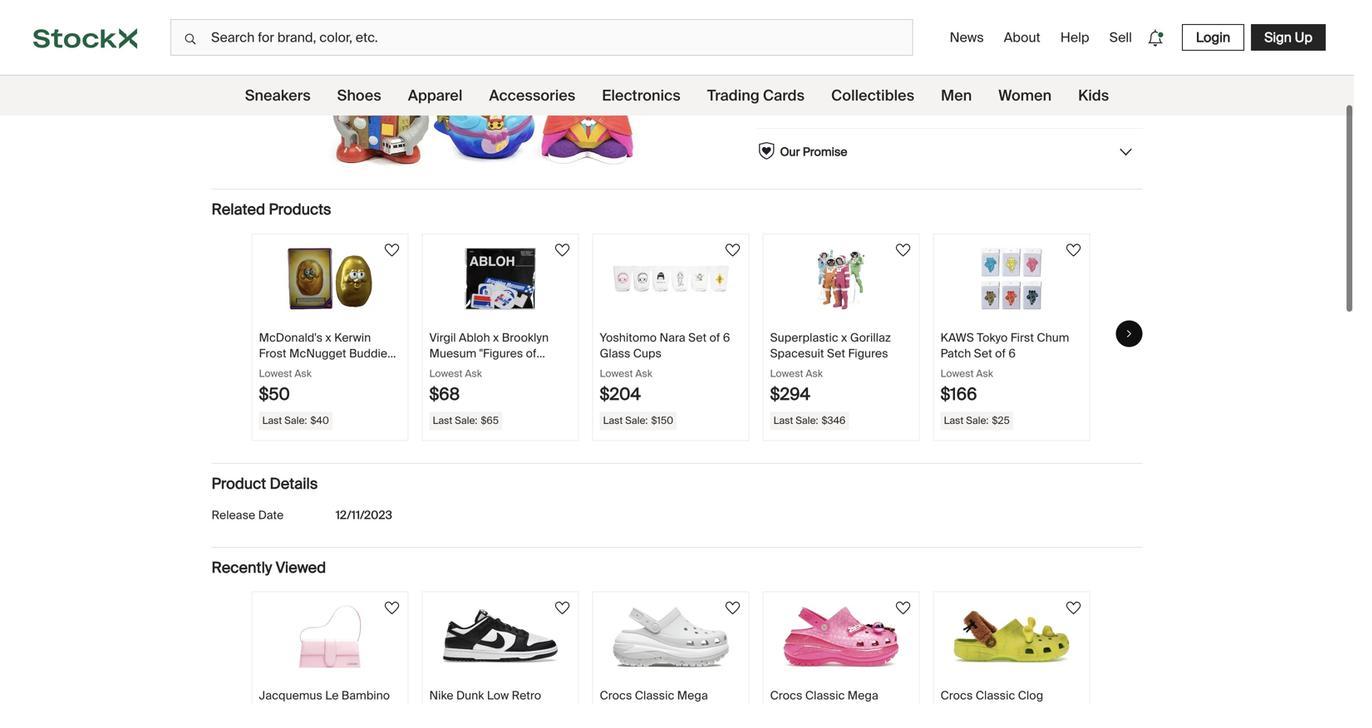 Task type: locate. For each thing, give the bounding box(es) containing it.
$346
[[822, 414, 846, 427]]

2 mega from the left
[[848, 688, 878, 703]]

x
[[325, 330, 331, 345], [493, 330, 499, 345], [841, 330, 847, 345]]

lowest inside kaws tokyo first chum patch set of 6 lowest ask $166
[[941, 367, 974, 380]]

brooklyn
[[502, 330, 549, 345]]

last down $50
[[262, 414, 282, 427]]

0 horizontal spatial clog
[[635, 704, 660, 704]]

stockx
[[780, 97, 819, 112]]

3 classic from the left
[[976, 688, 1015, 703]]

follow image for "yoshitomo nara set of 6 glass cups" image
[[723, 240, 743, 260]]

barbie
[[833, 704, 869, 704]]

classic for atmosphere
[[635, 688, 674, 703]]

patch
[[941, 346, 971, 361]]

mcnugget up figure
[[259, 362, 316, 377]]

mega up "atmosphere"
[[677, 688, 708, 703]]

4 sale: from the left
[[796, 414, 818, 427]]

crocs
[[600, 688, 632, 703], [770, 688, 803, 703], [941, 688, 973, 703]]

1 horizontal spatial x
[[493, 330, 499, 345]]

clog left barbie
[[805, 704, 831, 704]]

x for chase
[[325, 330, 331, 345]]

legend
[[319, 362, 360, 377]]

women
[[999, 86, 1052, 105]]

1 horizontal spatial 6
[[723, 330, 730, 345]]

2 crocs from the left
[[770, 688, 803, 703]]

last sale: $65
[[433, 414, 499, 427]]

2 horizontal spatial crocs
[[941, 688, 973, 703]]

2 ask from the left
[[465, 367, 482, 380]]

yoshitomo nara set of 6 glass cups lowest ask $204
[[600, 330, 730, 405]]

0 vertical spatial $25
[[757, 7, 787, 28]]

$25
[[757, 7, 787, 28], [992, 414, 1010, 427]]

5 sale: from the left
[[966, 414, 989, 427]]

crocs inside "crocs classic mega crush clog barbie th"
[[770, 688, 803, 703]]

2 vertical spatial 6
[[443, 378, 450, 393]]

set inside yoshitomo nara set of 6 glass cups lowest ask $204
[[688, 330, 707, 345]]

0 horizontal spatial x
[[325, 330, 331, 345]]

retro
[[512, 688, 541, 703]]

4 last from the left
[[774, 414, 793, 427]]

4 lowest from the left
[[770, 367, 803, 380]]

virgil abloh x brooklyn muesum "figures of speech" sticker pack set of 6
[[429, 330, 565, 393]]

lowest up $68 on the left bottom of the page
[[429, 367, 463, 380]]

virgil
[[429, 330, 456, 345]]

6 right nara
[[723, 330, 730, 345]]

set inside the virgil abloh x brooklyn muesum "figures of speech" sticker pack set of 6
[[547, 362, 565, 377]]

mcdonald's
[[259, 330, 323, 345]]

classic for barbie
[[805, 688, 845, 703]]

accessories link
[[489, 76, 576, 116]]

1 horizontal spatial crush
[[770, 704, 803, 704]]

sale: down $166 at the bottom right
[[966, 414, 989, 427]]

x up "figures
[[493, 330, 499, 345]]

of down speech"
[[429, 378, 440, 393]]

x inside the virgil abloh x brooklyn muesum "figures of speech" sticker pack set of 6
[[493, 330, 499, 345]]

1 lowest from the left
[[259, 367, 292, 380]]

classic up dreamworks
[[976, 688, 1015, 703]]

low
[[487, 688, 509, 703]]

electronics
[[602, 86, 681, 105]]

white
[[429, 704, 460, 704]]

clog inside "crocs classic mega crush clog barbie th"
[[805, 704, 831, 704]]

panda
[[496, 704, 530, 704]]

mega inside crocs classic mega crush clog atmosphere
[[677, 688, 708, 703]]

1 vertical spatial 6
[[1009, 346, 1016, 361]]

crush left barbie
[[770, 704, 803, 704]]

follow image for kaws tokyo first chum patch set of 6 image
[[1064, 240, 1084, 260]]

news link
[[943, 22, 991, 53]]

of down the tokyo
[[995, 346, 1006, 361]]

3 last from the left
[[603, 414, 623, 427]]

recently
[[212, 558, 272, 577]]

mcnugget up legend at the bottom left of the page
[[289, 346, 346, 361]]

clog up the shrek
[[1018, 688, 1043, 703]]

crocs up dreamworks
[[941, 688, 973, 703]]

6 down speech"
[[443, 378, 450, 393]]

sell
[[1109, 29, 1132, 46]]

login
[[1196, 29, 1230, 46]]

set left the figures
[[827, 346, 845, 361]]

crush inside "crocs classic mega crush clog barbie th"
[[770, 704, 803, 704]]

crocs down crocs classic mega crush clog barbie the movie electric pink image
[[770, 688, 803, 703]]

5 last from the left
[[944, 414, 964, 427]]

crush inside crocs classic mega crush clog atmosphere
[[600, 704, 632, 704]]

follow image
[[893, 240, 913, 260], [723, 598, 743, 618], [1064, 598, 1084, 618]]

2 last from the left
[[433, 414, 452, 427]]

2 sale: from the left
[[455, 414, 477, 427]]

sale: left $346
[[796, 414, 818, 427]]

4 ask from the left
[[806, 367, 823, 380]]

ask down 'spacesuit'
[[806, 367, 823, 380]]

sign up
[[1265, 29, 1313, 46]]

$166
[[941, 383, 977, 405]]

clog inside crocs classic mega crush clog atmosphere
[[635, 704, 660, 704]]

set down the tokyo
[[974, 346, 992, 361]]

2 horizontal spatial 6
[[1009, 346, 1016, 361]]

lowest ask $50
[[259, 367, 312, 405]]

black
[[463, 704, 493, 704]]

cards
[[763, 86, 805, 105]]

last for $68
[[433, 414, 452, 427]]

1 ask from the left
[[295, 367, 312, 380]]

3 lowest from the left
[[600, 367, 633, 380]]

2 horizontal spatial classic
[[976, 688, 1015, 703]]

1 horizontal spatial crocs
[[770, 688, 803, 703]]

crocs classic mega crush clog atmosphere image
[[613, 606, 729, 668]]

sale: left $150
[[625, 414, 648, 427]]

last down $204
[[603, 414, 623, 427]]

classic inside crocs classic mega crush clog atmosphere
[[635, 688, 674, 703]]

ask inside yoshitomo nara set of 6 glass cups lowest ask $204
[[635, 367, 653, 380]]

3 ask from the left
[[635, 367, 653, 380]]

classic inside "crocs classic mega crush clog barbie th"
[[805, 688, 845, 703]]

2 classic from the left
[[805, 688, 845, 703]]

follow image for nike dunk low retro white black panda image
[[552, 598, 572, 618]]

crocs classic mega crush clog barbie th
[[770, 688, 892, 704]]

6
[[723, 330, 730, 345], [1009, 346, 1016, 361], [443, 378, 450, 393]]

5 lowest from the left
[[941, 367, 974, 380]]

1 crocs from the left
[[600, 688, 632, 703]]

classic
[[635, 688, 674, 703], [805, 688, 845, 703], [976, 688, 1015, 703]]

recently viewed
[[212, 558, 326, 577]]

x left gorillaz on the top of page
[[841, 330, 847, 345]]

1 vertical spatial $25
[[992, 414, 1010, 427]]

men
[[941, 86, 972, 105]]

chase
[[363, 362, 398, 377]]

sell link
[[1103, 22, 1139, 53]]

lowest inside lowest ask $50
[[259, 367, 292, 380]]

3 sale: from the left
[[625, 414, 648, 427]]

sneakers link
[[245, 76, 311, 116]]

crocs down crocs classic mega crush clog atmosphere image
[[600, 688, 632, 703]]

related
[[212, 200, 265, 219]]

follow image
[[382, 240, 402, 260], [552, 240, 572, 260], [723, 240, 743, 260], [1064, 240, 1084, 260], [382, 598, 402, 618], [552, 598, 572, 618], [893, 598, 913, 618]]

2 horizontal spatial x
[[841, 330, 847, 345]]

1 x from the left
[[325, 330, 331, 345]]

6 inside kaws tokyo first chum patch set of 6 lowest ask $166
[[1009, 346, 1016, 361]]

$25 down kaws tokyo first chum patch set of 6 lowest ask $166
[[992, 414, 1010, 427]]

0 horizontal spatial crush
[[600, 704, 632, 704]]

set right nara
[[688, 330, 707, 345]]

atmosphere
[[663, 704, 730, 704]]

new
[[1082, 98, 1103, 111]]

2 x from the left
[[493, 330, 499, 345]]

ask down muesum at the left of page
[[465, 367, 482, 380]]

1 horizontal spatial clog
[[805, 704, 831, 704]]

crocs inside crocs classic mega crush clog atmosphere
[[600, 688, 632, 703]]

jacquemus
[[259, 688, 322, 703]]

ask up $166 at the bottom right
[[976, 367, 993, 380]]

lowest down glass at left
[[600, 367, 633, 380]]

last down $68 on the left bottom of the page
[[433, 414, 452, 427]]

sale: left the $40 at the left bottom of page
[[284, 414, 307, 427]]

of right nara
[[710, 330, 720, 345]]

crocs inside crocs classic clog dreamworks shrek
[[941, 688, 973, 703]]

crocs classic mega crush clog atmosphere link
[[593, 592, 749, 704]]

crush left "atmosphere"
[[600, 704, 632, 704]]

follow image for the jacquemus le bambino long pale pink image
[[382, 598, 402, 618]]

mega for atmosphere
[[677, 688, 708, 703]]

1 classic from the left
[[635, 688, 674, 703]]

12/11/2023
[[336, 508, 392, 523]]

crush for crocs classic mega crush clog atmosphere
[[600, 704, 632, 704]]

ask down cups
[[635, 367, 653, 380]]

crush
[[600, 704, 632, 704], [770, 704, 803, 704]]

lowest down patch
[[941, 367, 974, 380]]

classic up "atmosphere"
[[635, 688, 674, 703]]

x inside superplastic x gorillaz spacesuit set figures lowest ask $294
[[841, 330, 847, 345]]

1 crush from the left
[[600, 704, 632, 704]]

1 horizontal spatial $25
[[992, 414, 1010, 427]]

sign up button
[[1251, 24, 1326, 51]]

0 horizontal spatial 6
[[443, 378, 450, 393]]

sale: left $65
[[455, 414, 477, 427]]

spacesuit
[[770, 346, 824, 361]]

last for $166
[[944, 414, 964, 427]]

5 ask from the left
[[976, 367, 993, 380]]

$40
[[310, 414, 329, 427]]

1 sale: from the left
[[284, 414, 307, 427]]

$68
[[429, 383, 460, 405]]

electronics link
[[602, 76, 681, 116]]

clog
[[1018, 688, 1043, 703], [635, 704, 660, 704], [805, 704, 831, 704]]

set right pack
[[547, 362, 565, 377]]

lowest down frost
[[259, 367, 292, 380]]

login button
[[1182, 24, 1245, 51]]

set
[[688, 330, 707, 345], [827, 346, 845, 361], [974, 346, 992, 361], [547, 362, 565, 377]]

0 horizontal spatial classic
[[635, 688, 674, 703]]

women link
[[999, 76, 1052, 116]]

lowest up $294
[[770, 367, 803, 380]]

1 last from the left
[[262, 414, 282, 427]]

1 horizontal spatial classic
[[805, 688, 845, 703]]

1 horizontal spatial mega
[[848, 688, 878, 703]]

chum
[[1037, 330, 1069, 345]]

2 horizontal spatial clog
[[1018, 688, 1043, 703]]

6 inside yoshitomo nara set of 6 glass cups lowest ask $204
[[723, 330, 730, 345]]

6 down first
[[1009, 346, 1016, 361]]

kerwin
[[334, 330, 371, 345]]

mega up barbie
[[848, 688, 878, 703]]

mega inside "crocs classic mega crush clog barbie th"
[[848, 688, 878, 703]]

notification unread icon image
[[1144, 26, 1167, 50]]

last for $204
[[603, 414, 623, 427]]

0 horizontal spatial follow image
[[723, 598, 743, 618]]

classic up barbie
[[805, 688, 845, 703]]

0 horizontal spatial mega
[[677, 688, 708, 703]]

3 crocs from the left
[[941, 688, 973, 703]]

last down $294
[[774, 414, 793, 427]]

2 crush from the left
[[770, 704, 803, 704]]

ask right figure
[[295, 367, 312, 380]]

of inside yoshitomo nara set of 6 glass cups lowest ask $204
[[710, 330, 720, 345]]

stockx logo image
[[33, 28, 137, 49]]

x inside the 'mcdonald's x kerwin frost mcnugget buddies mcnugget legend chase figure'
[[325, 330, 331, 345]]

abloh
[[459, 330, 490, 345]]

ask inside lowest ask $50
[[295, 367, 312, 380]]

0 vertical spatial 6
[[723, 330, 730, 345]]

last down $166 at the bottom right
[[944, 414, 964, 427]]

sale: for $294
[[796, 414, 818, 427]]

set inside superplastic x gorillaz spacesuit set figures lowest ask $294
[[827, 346, 845, 361]]

apparel
[[408, 86, 463, 105]]

x left kerwin
[[325, 330, 331, 345]]

classic inside crocs classic clog dreamworks shrek
[[976, 688, 1015, 703]]

2 horizontal spatial follow image
[[1064, 598, 1084, 618]]

$25 up cards
[[757, 7, 787, 28]]

clog left "atmosphere"
[[635, 704, 660, 704]]

ask inside lowest ask $68
[[465, 367, 482, 380]]

mcdonald's x kerwin frost mcnugget buddies figures set of 6 image
[[245, 0, 724, 168]]

3 x from the left
[[841, 330, 847, 345]]

product category switcher element
[[0, 76, 1354, 116]]

2 lowest from the left
[[429, 367, 463, 380]]

1 mega from the left
[[677, 688, 708, 703]]

0 horizontal spatial crocs
[[600, 688, 632, 703]]

condition: new
[[1032, 98, 1103, 111]]



Task type: describe. For each thing, give the bounding box(es) containing it.
promise
[[803, 144, 848, 160]]

$65
[[481, 414, 499, 427]]

sale: for $50
[[284, 414, 307, 427]]

trading cards link
[[707, 76, 805, 116]]

nike dunk low retro white black panda image
[[442, 606, 559, 668]]

of inside kaws tokyo first chum patch set of 6 lowest ask $166
[[995, 346, 1006, 361]]

products
[[269, 200, 331, 219]]

follow image for crocs classic mega crush clog atmosphere
[[723, 598, 743, 618]]

frost
[[259, 346, 287, 361]]

clog for crocs classic mega crush clog barbie th
[[805, 704, 831, 704]]

of up pack
[[526, 346, 537, 361]]

news
[[950, 29, 984, 46]]

set inside kaws tokyo first chum patch set of 6 lowest ask $166
[[974, 346, 992, 361]]

0 horizontal spatial $25
[[757, 7, 787, 28]]

nike dunk low retro white black panda
[[429, 688, 541, 704]]

superplastic x gorillaz spacesuit set figures image
[[783, 248, 899, 310]]

product
[[212, 474, 266, 493]]

buddies
[[349, 346, 394, 361]]

release
[[212, 508, 255, 523]]

collectibles
[[831, 86, 914, 105]]

figure
[[259, 378, 293, 393]]

6 inside the virgil abloh x brooklyn muesum "figures of speech" sticker pack set of 6
[[443, 378, 450, 393]]

sneakers
[[245, 86, 311, 105]]

long
[[259, 704, 286, 704]]

superplastic
[[770, 330, 839, 345]]

mcdonald's x kerwin frost mcnugget buddies mcnugget legend chase figure image
[[272, 248, 388, 310]]

nara
[[660, 330, 686, 345]]

tokyo
[[977, 330, 1008, 345]]

speech"
[[429, 362, 475, 377]]

muesum
[[429, 346, 477, 361]]

crush for crocs classic mega crush clog barbie th
[[770, 704, 803, 704]]

mega for barbie
[[848, 688, 878, 703]]

help
[[1061, 29, 1090, 46]]

0 vertical spatial mcnugget
[[289, 346, 346, 361]]

last for $294
[[774, 414, 793, 427]]

kaws
[[941, 330, 974, 345]]

"figures
[[479, 346, 523, 361]]

Search... search field
[[170, 19, 913, 56]]

crocs classic mega crush clog barbie th link
[[764, 592, 919, 704]]

kaws tokyo first chum patch set of 6 lowest ask $166
[[941, 330, 1069, 405]]

follow image for virgil abloh x brooklyn muesum "figures of speech" sticker pack set of 6 image
[[552, 240, 572, 260]]

superplastic x gorillaz spacesuit set figures lowest ask $294
[[770, 330, 891, 405]]

crocs classic clog dreamworks shrek image
[[954, 606, 1070, 668]]

jacquemus le bambino long pale pink
[[259, 688, 390, 704]]

nike
[[429, 688, 454, 703]]

virgil abloh x brooklyn muesum "figures of speech" sticker pack set of 6 image
[[442, 248, 559, 310]]

figures
[[848, 346, 888, 361]]

$204
[[600, 383, 641, 405]]

ask inside kaws tokyo first chum patch set of 6 lowest ask $166
[[976, 367, 993, 380]]

date
[[258, 508, 284, 523]]

x for $294
[[841, 330, 847, 345]]

clog inside crocs classic clog dreamworks shrek
[[1018, 688, 1043, 703]]

shoes link
[[337, 76, 381, 116]]

apparel link
[[408, 76, 463, 116]]

kids
[[1078, 86, 1109, 105]]

jacquemus le bambino long pale pink link
[[252, 592, 408, 704]]

yoshitomo nara set of 6 glass cups image
[[613, 248, 729, 310]]

condition:
[[1032, 98, 1079, 111]]

lowest inside lowest ask $68
[[429, 367, 463, 380]]

gorillaz
[[850, 330, 891, 345]]

kaws tokyo first chum patch set of 6 image
[[954, 248, 1070, 310]]

sale: for $68
[[455, 414, 477, 427]]

lowest inside superplastic x gorillaz spacesuit set figures lowest ask $294
[[770, 367, 803, 380]]

crocs classic mega crush clog atmosphere
[[600, 688, 730, 704]]

sticker
[[478, 362, 515, 377]]

sale: for $204
[[625, 414, 648, 427]]

trading
[[707, 86, 760, 105]]

1 vertical spatial mcnugget
[[259, 362, 316, 377]]

about
[[1004, 29, 1041, 46]]

last for $50
[[262, 414, 282, 427]]

follow image for crocs classic clog dreamworks shrek
[[1064, 598, 1084, 618]]

le
[[325, 688, 339, 703]]

lowest inside yoshitomo nara set of 6 glass cups lowest ask $204
[[600, 367, 633, 380]]

crocs classic mega crush clog barbie the movie electric pink image
[[783, 606, 899, 668]]

yoshitomo
[[600, 330, 657, 345]]

release date
[[212, 508, 284, 523]]

jacquemus le bambino long pale pink image
[[272, 606, 388, 668]]

first
[[1011, 330, 1034, 345]]

verified
[[822, 97, 863, 112]]

lowest ask $68
[[429, 367, 482, 405]]

details
[[270, 474, 318, 493]]

crocs for crocs classic mega crush clog atmosphere
[[600, 688, 632, 703]]

mcdonald's x kerwin frost mcnugget buddies mcnugget legend chase figure
[[259, 330, 398, 393]]

stockx logo link
[[0, 0, 170, 75]]

ask inside superplastic x gorillaz spacesuit set figures lowest ask $294
[[806, 367, 823, 380]]

crocs for crocs classic clog dreamworks shrek
[[941, 688, 973, 703]]

pack
[[518, 362, 544, 377]]

men link
[[941, 76, 972, 116]]

sign
[[1265, 29, 1292, 46]]

pink
[[315, 704, 338, 704]]

last sale: $40
[[262, 414, 329, 427]]

cups
[[633, 346, 662, 361]]

stockx verified
[[780, 97, 863, 112]]

$294
[[770, 383, 811, 405]]

move carousel right image
[[1124, 329, 1134, 339]]

sale: for $166
[[966, 414, 989, 427]]

crocs classic clog dreamworks shrek
[[941, 688, 1045, 704]]

shoes
[[337, 86, 381, 105]]

crocs classic clog dreamworks shrek link
[[934, 592, 1089, 704]]

dunk
[[456, 688, 484, 703]]

follow image for crocs classic mega crush clog barbie the movie electric pink image
[[893, 598, 913, 618]]

last sale: $346
[[774, 414, 846, 427]]

crocs for crocs classic mega crush clog barbie th
[[770, 688, 803, 703]]

1 horizontal spatial follow image
[[893, 240, 913, 260]]

follow image for mcdonald's x kerwin frost mcnugget buddies mcnugget legend chase figure image
[[382, 240, 402, 260]]

trading cards
[[707, 86, 805, 105]]

clog for crocs classic mega crush clog atmosphere
[[635, 704, 660, 704]]

toggle promise value prop image
[[1118, 144, 1134, 160]]

kids link
[[1078, 76, 1109, 116]]

dreamworks
[[941, 704, 1011, 704]]

collectibles link
[[831, 76, 914, 116]]

accessories
[[489, 86, 576, 105]]

help link
[[1054, 22, 1096, 53]]

glass
[[600, 346, 630, 361]]

$150
[[651, 414, 673, 427]]

pale
[[289, 704, 312, 704]]

up
[[1295, 29, 1313, 46]]

shrek
[[1013, 704, 1045, 704]]



Task type: vqa. For each thing, say whether or not it's contained in the screenshot.
Bid on the top of the page
no



